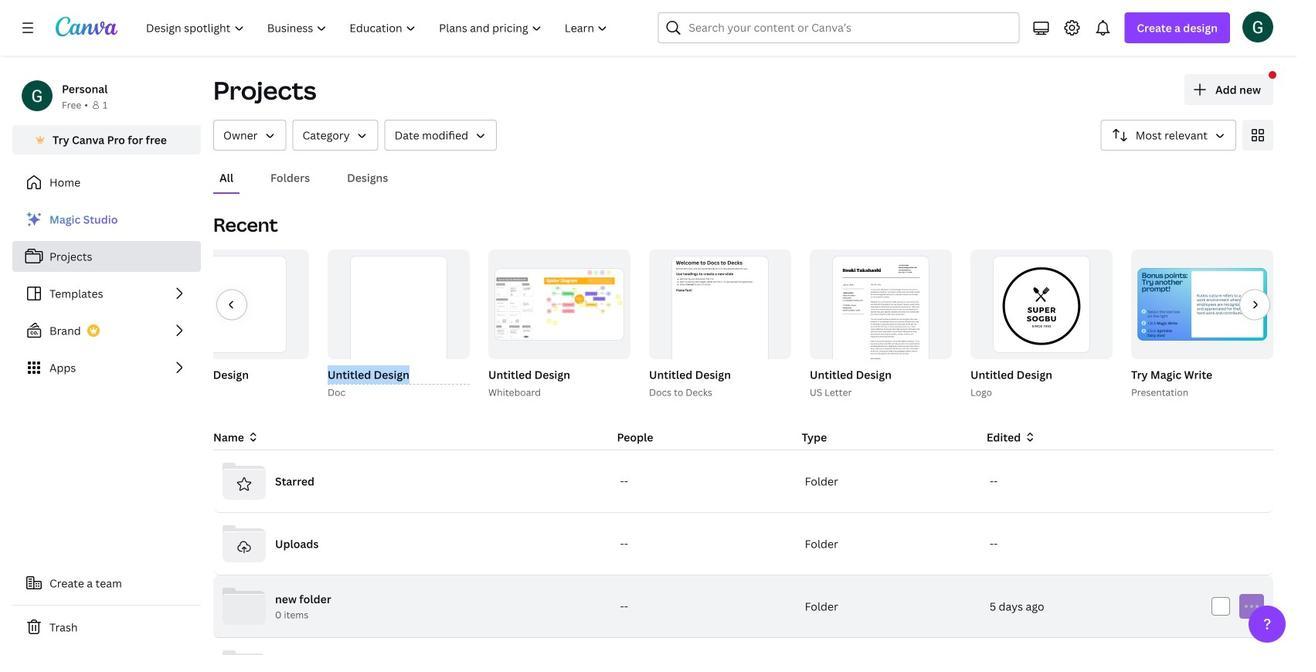 Task type: vqa. For each thing, say whether or not it's contained in the screenshot.
The Date Modified 'Button'
yes



Task type: describe. For each thing, give the bounding box(es) containing it.
Search search field
[[689, 13, 989, 43]]

2 group from the left
[[167, 250, 309, 359]]

4 group from the left
[[328, 250, 470, 394]]

14 group from the left
[[1132, 250, 1274, 359]]

Date modified button
[[385, 120, 497, 151]]

Category button
[[293, 120, 378, 151]]

7 group from the left
[[646, 250, 791, 400]]

5 group from the left
[[485, 250, 631, 400]]

9 group from the left
[[807, 250, 952, 400]]

Owner button
[[213, 120, 286, 151]]



Task type: locate. For each thing, give the bounding box(es) containing it.
8 group from the left
[[649, 250, 791, 394]]

10 group from the left
[[810, 250, 952, 382]]

group
[[164, 250, 309, 400], [167, 250, 309, 359], [325, 250, 470, 400], [328, 250, 470, 394], [485, 250, 631, 400], [488, 250, 631, 359], [646, 250, 791, 400], [649, 250, 791, 394], [807, 250, 952, 400], [810, 250, 952, 382], [968, 250, 1113, 400], [971, 250, 1113, 359], [1128, 250, 1274, 400], [1132, 250, 1274, 359]]

1 group from the left
[[164, 250, 309, 400]]

11 group from the left
[[968, 250, 1113, 400]]

top level navigation element
[[136, 12, 621, 43]]

None field
[[328, 366, 470, 385]]

6 group from the left
[[488, 250, 631, 359]]

Sort by button
[[1101, 120, 1237, 151]]

list
[[12, 204, 201, 383]]

3 group from the left
[[325, 250, 470, 400]]

greg robinson image
[[1243, 11, 1274, 42]]

None search field
[[658, 12, 1020, 43]]

12 group from the left
[[971, 250, 1113, 359]]

13 group from the left
[[1128, 250, 1274, 400]]



